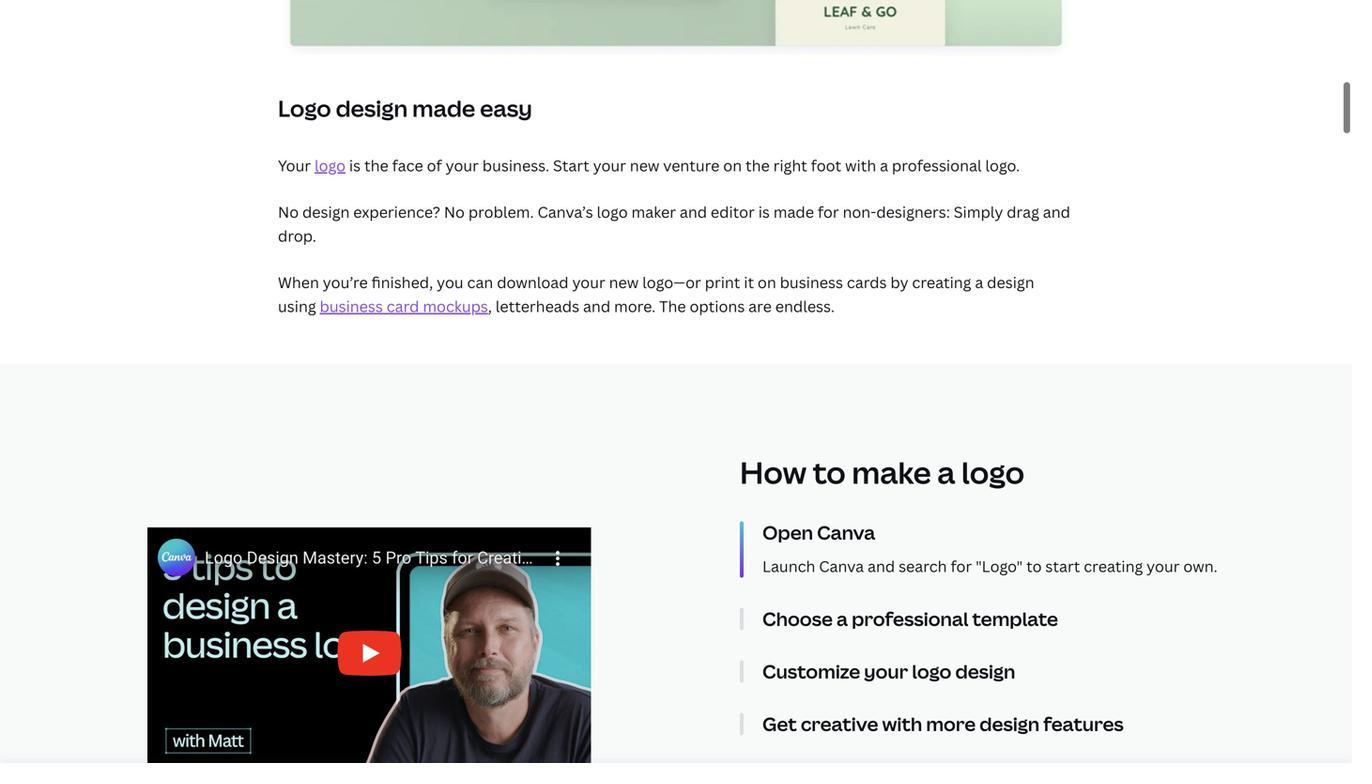 Task type: vqa. For each thing, say whether or not it's contained in the screenshot.
with
yes



Task type: describe. For each thing, give the bounding box(es) containing it.
,
[[488, 293, 492, 313]]

are
[[749, 293, 772, 313]]

own.
[[1183, 552, 1218, 573]]

face
[[392, 152, 423, 172]]

a right the choose
[[837, 602, 848, 628]]

features
[[1043, 707, 1124, 733]]

design inside when you're finished, you can download your new logo—or print it on business cards by creating a design using
[[987, 269, 1034, 289]]

for inside 'no design experience? no problem. canva's logo maker and editor is made for non-designers: simply drag and drop.'
[[818, 198, 839, 218]]

a right the make
[[937, 448, 955, 489]]

your right of
[[446, 152, 479, 172]]

letterheads
[[496, 293, 579, 313]]

get creative with more design features
[[762, 707, 1124, 733]]

your
[[278, 152, 311, 172]]

can
[[467, 269, 493, 289]]

more.
[[614, 293, 656, 313]]

the
[[659, 293, 686, 313]]

editor
[[711, 198, 755, 218]]

by
[[891, 269, 909, 289]]

of
[[427, 152, 442, 172]]

drag
[[1007, 198, 1039, 218]]

designers:
[[876, 198, 950, 218]]

launch
[[762, 552, 815, 573]]

finished,
[[371, 269, 433, 289]]

right
[[773, 152, 807, 172]]

and left the search
[[868, 552, 895, 573]]

0 vertical spatial professional
[[892, 152, 982, 172]]

logo inside 'no design experience? no problem. canva's logo maker and editor is made for non-designers: simply drag and drop.'
[[597, 198, 628, 218]]

choose a professional template button
[[762, 602, 1279, 628]]

choose a professional template
[[762, 602, 1058, 628]]

search
[[899, 552, 947, 573]]

canva for open
[[817, 516, 875, 542]]

drop.
[[278, 222, 316, 242]]

your right start
[[593, 152, 626, 172]]

endless.
[[775, 293, 835, 313]]

foot
[[811, 152, 841, 172]]

your logo is the face of your business. start your new venture on the right foot with a professional logo.
[[278, 152, 1020, 172]]

on inside when you're finished, you can download your new logo—or print it on business cards by creating a design using
[[758, 269, 776, 289]]

a up the designers: at right
[[880, 152, 888, 172]]

choose
[[762, 602, 833, 628]]

get
[[762, 707, 797, 733]]

more
[[926, 707, 976, 733]]

it
[[744, 269, 754, 289]]

1 vertical spatial professional
[[852, 602, 969, 628]]

"logo"
[[976, 552, 1023, 573]]

2 no from the left
[[444, 198, 465, 218]]

0 vertical spatial on
[[723, 152, 742, 172]]

cards
[[847, 269, 887, 289]]

maker
[[631, 198, 676, 218]]

1 horizontal spatial creating
[[1084, 552, 1143, 573]]

0 horizontal spatial made
[[412, 89, 475, 120]]

0 horizontal spatial to
[[813, 448, 846, 489]]

logo up open canva dropdown button
[[961, 448, 1025, 489]]

logo design made easy
[[278, 89, 532, 120]]

business card mockups , letterheads and more. the options are endless.
[[320, 293, 835, 313]]

customize your logo design button
[[762, 655, 1279, 681]]

new inside when you're finished, you can download your new logo—or print it on business cards by creating a design using
[[609, 269, 639, 289]]

you're
[[323, 269, 368, 289]]



Task type: locate. For each thing, give the bounding box(es) containing it.
0 horizontal spatial creating
[[912, 269, 971, 289]]

creative
[[801, 707, 878, 733]]

template
[[972, 602, 1058, 628]]

1 horizontal spatial with
[[882, 707, 922, 733]]

when you're finished, you can download your new logo—or print it on business cards by creating a design using
[[278, 269, 1034, 313]]

for left 'non-'
[[818, 198, 839, 218]]

0 vertical spatial new
[[630, 152, 660, 172]]

canva
[[817, 516, 875, 542], [819, 552, 864, 573]]

professional down the search
[[852, 602, 969, 628]]

customize your logo design
[[762, 655, 1015, 681]]

make
[[852, 448, 931, 489]]

made
[[412, 89, 475, 120], [773, 198, 814, 218]]

is inside 'no design experience? no problem. canva's logo maker and editor is made for non-designers: simply drag and drop.'
[[758, 198, 770, 218]]

your inside when you're finished, you can download your new logo—or print it on business cards by creating a design using
[[572, 269, 605, 289]]

to left 'start'
[[1026, 552, 1042, 573]]

made up of
[[412, 89, 475, 120]]

1 vertical spatial with
[[882, 707, 922, 733]]

how
[[740, 448, 807, 489]]

no
[[278, 198, 299, 218], [444, 198, 465, 218]]

0 vertical spatial with
[[845, 152, 876, 172]]

creating inside when you're finished, you can download your new logo—or print it on business cards by creating a design using
[[912, 269, 971, 289]]

on right it
[[758, 269, 776, 289]]

logo link
[[315, 152, 346, 172]]

options
[[690, 293, 745, 313]]

the left right
[[746, 152, 770, 172]]

design down template
[[955, 655, 1015, 681]]

and left editor
[[680, 198, 707, 218]]

1 horizontal spatial on
[[758, 269, 776, 289]]

logo
[[315, 152, 346, 172], [597, 198, 628, 218], [961, 448, 1025, 489], [912, 655, 952, 681]]

1 horizontal spatial to
[[1026, 552, 1042, 573]]

customize
[[762, 655, 860, 681]]

design down customize your logo design dropdown button
[[980, 707, 1040, 733]]

open
[[762, 516, 813, 542]]

logo
[[278, 89, 331, 120]]

how to make a logo
[[740, 448, 1025, 489]]

1 vertical spatial new
[[609, 269, 639, 289]]

a down simply
[[975, 269, 983, 289]]

logo.
[[985, 152, 1020, 172]]

start
[[553, 152, 589, 172]]

1 horizontal spatial business
[[780, 269, 843, 289]]

business.
[[482, 152, 549, 172]]

no left problem.
[[444, 198, 465, 218]]

open canva
[[762, 516, 875, 542]]

logo image
[[278, 0, 1074, 53]]

download
[[497, 269, 569, 289]]

design down drag
[[987, 269, 1034, 289]]

1 vertical spatial creating
[[1084, 552, 1143, 573]]

1 horizontal spatial no
[[444, 198, 465, 218]]

is
[[349, 152, 361, 172], [758, 198, 770, 218]]

for left "logo"
[[951, 552, 972, 573]]

1 vertical spatial for
[[951, 552, 972, 573]]

1 horizontal spatial the
[[746, 152, 770, 172]]

made down right
[[773, 198, 814, 218]]

design right logo
[[336, 89, 408, 120]]

logo right your
[[315, 152, 346, 172]]

get creative with more design features button
[[762, 707, 1279, 733]]

canva's
[[538, 198, 593, 218]]

made inside 'no design experience? no problem. canva's logo maker and editor is made for non-designers: simply drag and drop.'
[[773, 198, 814, 218]]

simply
[[954, 198, 1003, 218]]

a
[[880, 152, 888, 172], [975, 269, 983, 289], [937, 448, 955, 489], [837, 602, 848, 628]]

easy
[[480, 89, 532, 120]]

and right drag
[[1043, 198, 1070, 218]]

canva right open
[[817, 516, 875, 542]]

on right venture
[[723, 152, 742, 172]]

and left more.
[[583, 293, 610, 313]]

using
[[278, 293, 316, 313]]

with
[[845, 152, 876, 172], [882, 707, 922, 733]]

when
[[278, 269, 319, 289]]

is right editor
[[758, 198, 770, 218]]

open canva button
[[762, 516, 1279, 542]]

canva for launch
[[819, 552, 864, 573]]

0 vertical spatial is
[[349, 152, 361, 172]]

creating
[[912, 269, 971, 289], [1084, 552, 1143, 573]]

your up business card mockups , letterheads and more. the options are endless.
[[572, 269, 605, 289]]

0 horizontal spatial is
[[349, 152, 361, 172]]

0 vertical spatial made
[[412, 89, 475, 120]]

and
[[680, 198, 707, 218], [1043, 198, 1070, 218], [583, 293, 610, 313], [868, 552, 895, 573]]

1 vertical spatial is
[[758, 198, 770, 218]]

0 vertical spatial creating
[[912, 269, 971, 289]]

business card mockups link
[[320, 293, 488, 313]]

1 vertical spatial business
[[320, 293, 383, 313]]

no up drop.
[[278, 198, 299, 218]]

with left more
[[882, 707, 922, 733]]

experience?
[[353, 198, 440, 218]]

1 vertical spatial to
[[1026, 552, 1042, 573]]

0 horizontal spatial on
[[723, 152, 742, 172]]

to right how
[[813, 448, 846, 489]]

1 the from the left
[[364, 152, 388, 172]]

0 horizontal spatial with
[[845, 152, 876, 172]]

venture
[[663, 152, 720, 172]]

1 vertical spatial canva
[[819, 552, 864, 573]]

1 vertical spatial made
[[773, 198, 814, 218]]

with right foot
[[845, 152, 876, 172]]

on
[[723, 152, 742, 172], [758, 269, 776, 289]]

you
[[437, 269, 464, 289]]

business
[[780, 269, 843, 289], [320, 293, 383, 313]]

0 horizontal spatial no
[[278, 198, 299, 218]]

logo—or
[[642, 269, 701, 289]]

your left own.
[[1147, 552, 1180, 573]]

1 horizontal spatial is
[[758, 198, 770, 218]]

your
[[446, 152, 479, 172], [593, 152, 626, 172], [572, 269, 605, 289], [1147, 552, 1180, 573], [864, 655, 908, 681]]

non-
[[843, 198, 876, 218]]

business down you're
[[320, 293, 383, 313]]

card
[[387, 293, 419, 313]]

print
[[705, 269, 740, 289]]

new left venture
[[630, 152, 660, 172]]

0 horizontal spatial business
[[320, 293, 383, 313]]

launch canva and search for "logo" to start creating your own.
[[762, 552, 1218, 573]]

1 no from the left
[[278, 198, 299, 218]]

the
[[364, 152, 388, 172], [746, 152, 770, 172]]

creating right by
[[912, 269, 971, 289]]

professional
[[892, 152, 982, 172], [852, 602, 969, 628]]

the left face
[[364, 152, 388, 172]]

1 horizontal spatial for
[[951, 552, 972, 573]]

0 vertical spatial to
[[813, 448, 846, 489]]

business up endless.
[[780, 269, 843, 289]]

0 horizontal spatial the
[[364, 152, 388, 172]]

logo up get creative with more design features
[[912, 655, 952, 681]]

canva down the open canva
[[819, 552, 864, 573]]

professional up the designers: at right
[[892, 152, 982, 172]]

logo left maker
[[597, 198, 628, 218]]

for
[[818, 198, 839, 218], [951, 552, 972, 573]]

your down choose a professional template on the right
[[864, 655, 908, 681]]

new
[[630, 152, 660, 172], [609, 269, 639, 289]]

is right logo link
[[349, 152, 361, 172]]

business inside when you're finished, you can download your new logo—or print it on business cards by creating a design using
[[780, 269, 843, 289]]

design up drop.
[[302, 198, 350, 218]]

start
[[1045, 552, 1080, 573]]

to
[[813, 448, 846, 489], [1026, 552, 1042, 573]]

problem.
[[468, 198, 534, 218]]

design
[[336, 89, 408, 120], [302, 198, 350, 218], [987, 269, 1034, 289], [955, 655, 1015, 681], [980, 707, 1040, 733]]

creating right 'start'
[[1084, 552, 1143, 573]]

0 vertical spatial business
[[780, 269, 843, 289]]

1 horizontal spatial made
[[773, 198, 814, 218]]

0 vertical spatial canva
[[817, 516, 875, 542]]

0 vertical spatial for
[[818, 198, 839, 218]]

no design experience? no problem. canva's logo maker and editor is made for non-designers: simply drag and drop.
[[278, 198, 1070, 242]]

2 the from the left
[[746, 152, 770, 172]]

1 vertical spatial on
[[758, 269, 776, 289]]

design inside 'no design experience? no problem. canva's logo maker and editor is made for non-designers: simply drag and drop.'
[[302, 198, 350, 218]]

a inside when you're finished, you can download your new logo—or print it on business cards by creating a design using
[[975, 269, 983, 289]]

new up more.
[[609, 269, 639, 289]]

mockups
[[423, 293, 488, 313]]

0 horizontal spatial for
[[818, 198, 839, 218]]



